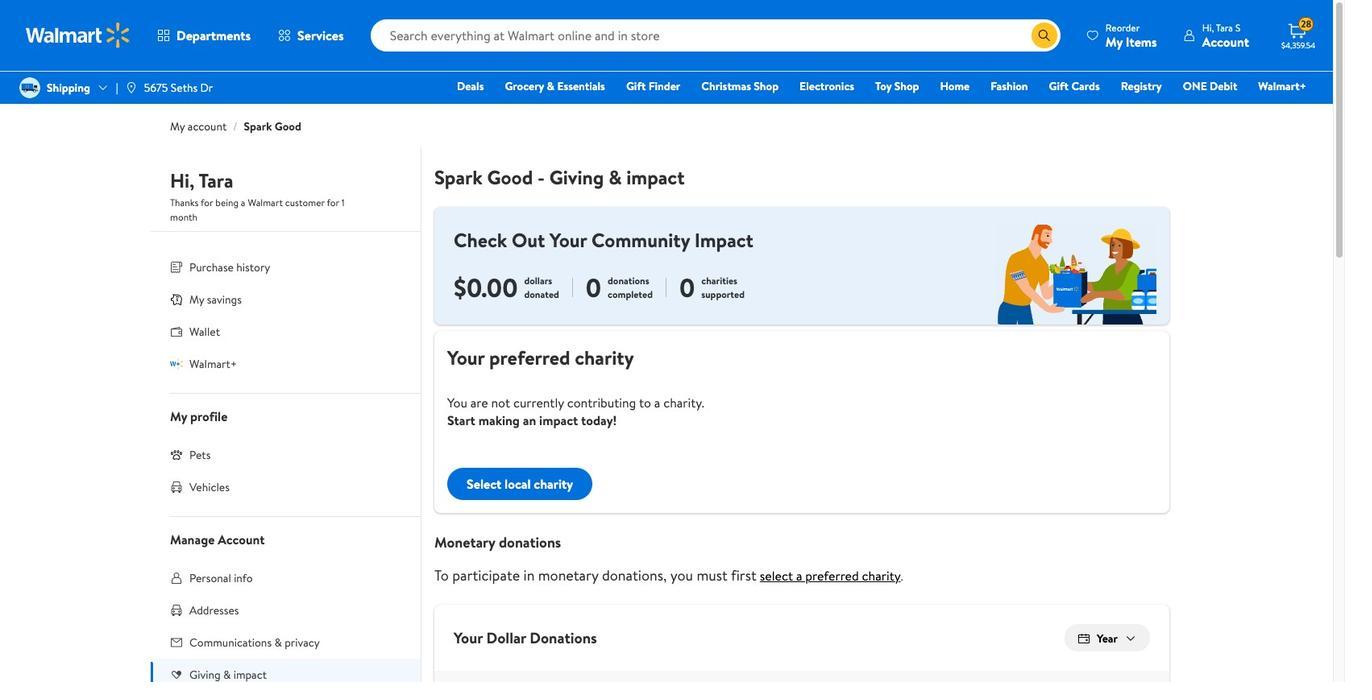 Task type: vqa. For each thing, say whether or not it's contained in the screenshot.
Year
yes



Task type: locate. For each thing, give the bounding box(es) containing it.
1 horizontal spatial account
[[1202, 33, 1249, 50]]

your right out
[[550, 226, 587, 254]]

 image left shipping
[[19, 77, 40, 98]]

icon image up the my profile
[[170, 358, 183, 371]]

select
[[760, 567, 793, 585]]

spark good link
[[244, 118, 301, 135]]

1 horizontal spatial walmart+ link
[[1251, 77, 1314, 95]]

walmart+ link down '$4,359.54'
[[1251, 77, 1314, 95]]

shop
[[754, 78, 779, 94], [894, 78, 919, 94]]

1 horizontal spatial impact
[[626, 164, 685, 191]]

not
[[491, 394, 510, 412]]

my left account
[[170, 118, 185, 135]]

1 vertical spatial &
[[609, 164, 622, 191]]

5675
[[144, 80, 168, 96]]

hi, up thanks
[[170, 167, 195, 194]]

0 horizontal spatial tara
[[199, 167, 233, 194]]

for left the being
[[201, 196, 213, 210]]

&
[[547, 78, 555, 94], [609, 164, 622, 191], [274, 635, 282, 651]]

spark
[[244, 118, 272, 135], [434, 164, 483, 191]]

impact
[[695, 226, 754, 254]]

my inside "link"
[[189, 292, 204, 308]]

0 vertical spatial hi,
[[1202, 21, 1214, 34]]

contributing
[[567, 394, 636, 412]]

hi, inside hi, tara thanks for being a walmart customer for 1 month
[[170, 167, 195, 194]]

0 vertical spatial tara
[[1216, 21, 1233, 34]]

1 vertical spatial charity
[[534, 475, 573, 493]]

must
[[697, 566, 728, 586]]

0 vertical spatial &
[[547, 78, 555, 94]]

1 vertical spatial hi,
[[170, 167, 195, 194]]

1 horizontal spatial spark
[[434, 164, 483, 191]]

0 left completed
[[586, 270, 601, 305]]

purchase history link
[[151, 251, 421, 284]]

0 left charities
[[679, 270, 695, 305]]

spark right /
[[244, 118, 272, 135]]

monetary
[[538, 566, 599, 586]]

donations inside the 0 donations completed
[[608, 274, 649, 288]]

walmart+ down '$4,359.54'
[[1259, 78, 1307, 94]]

vehicles
[[189, 480, 230, 496]]

 image
[[19, 77, 40, 98], [125, 81, 138, 94]]

1 vertical spatial impact
[[539, 412, 578, 429]]

shop right christmas
[[754, 78, 779, 94]]

0 vertical spatial spark
[[244, 118, 272, 135]]

gift
[[626, 78, 646, 94], [1049, 78, 1069, 94]]

2 icon image from the top
[[170, 358, 183, 371]]

1 vertical spatial tara
[[199, 167, 233, 194]]

you
[[447, 394, 467, 412]]

preferred up currently
[[489, 344, 570, 371]]

giving
[[549, 164, 604, 191]]

hi, tara s account
[[1202, 21, 1249, 50]]

1 0 from the left
[[586, 270, 601, 305]]

a right select
[[796, 567, 802, 585]]

your preferred charity
[[447, 344, 634, 371]]

2 vertical spatial &
[[274, 635, 282, 651]]

grocery
[[505, 78, 544, 94]]

3 icon image from the top
[[170, 449, 183, 462]]

1 icon image from the top
[[170, 293, 183, 306]]

0 horizontal spatial gift
[[626, 78, 646, 94]]

1 horizontal spatial good
[[487, 164, 533, 191]]

communications & privacy link
[[151, 627, 421, 659]]

tara inside hi, tara thanks for being a walmart customer for 1 month
[[199, 167, 233, 194]]

& right giving
[[609, 164, 622, 191]]

0 horizontal spatial walmart+ link
[[151, 348, 421, 380]]

0 horizontal spatial 0
[[586, 270, 601, 305]]

info
[[234, 571, 253, 587]]

s
[[1236, 21, 1241, 34]]

2 horizontal spatial a
[[796, 567, 802, 585]]

1 horizontal spatial  image
[[125, 81, 138, 94]]

0 vertical spatial good
[[275, 118, 301, 135]]

monetary
[[434, 533, 495, 553]]

dollar
[[487, 628, 526, 649]]

1 horizontal spatial gift
[[1049, 78, 1069, 94]]

0 vertical spatial walmart+ link
[[1251, 77, 1314, 95]]

impact up community on the top of page
[[626, 164, 685, 191]]

0 vertical spatial icon image
[[170, 293, 183, 306]]

vehicles link
[[151, 472, 421, 504]]

impact inside you are not currently contributing to a charity. start making an impact today!
[[539, 412, 578, 429]]

tara for for
[[199, 167, 233, 194]]

1 vertical spatial donations
[[499, 533, 561, 553]]

1 horizontal spatial hi,
[[1202, 21, 1214, 34]]

gift cards link
[[1042, 77, 1107, 95]]

0 horizontal spatial for
[[201, 196, 213, 210]]

 image for shipping
[[19, 77, 40, 98]]

1 shop from the left
[[754, 78, 779, 94]]

5675 seths dr
[[144, 80, 213, 96]]

1 vertical spatial icon image
[[170, 358, 183, 371]]

services button
[[264, 16, 358, 55]]

0 vertical spatial donations
[[608, 274, 649, 288]]

donations up in
[[499, 533, 561, 553]]

tara inside hi, tara s account
[[1216, 21, 1233, 34]]

finder
[[649, 78, 681, 94]]

donations down community on the top of page
[[608, 274, 649, 288]]

grocery & essentials
[[505, 78, 605, 94]]

0
[[586, 270, 601, 305], [679, 270, 695, 305]]

select local charity
[[467, 475, 573, 493]]

tara up the being
[[199, 167, 233, 194]]

1 gift from the left
[[626, 78, 646, 94]]

christmas
[[702, 78, 751, 94]]

1 horizontal spatial charity
[[575, 344, 634, 371]]

icon image for my savings
[[170, 293, 183, 306]]

hi,
[[1202, 21, 1214, 34], [170, 167, 195, 194]]

items
[[1126, 33, 1157, 50]]

& left "privacy"
[[274, 635, 282, 651]]

2 0 from the left
[[679, 270, 695, 305]]

0 horizontal spatial spark
[[244, 118, 272, 135]]

2 vertical spatial a
[[796, 567, 802, 585]]

gift finder
[[626, 78, 681, 94]]

charity for select local charity
[[534, 475, 573, 493]]

0 vertical spatial walmart+
[[1259, 78, 1307, 94]]

good right /
[[275, 118, 301, 135]]

monetarydonations element
[[434, 513, 1170, 586]]

reorder my items
[[1106, 21, 1157, 50]]

0 horizontal spatial good
[[275, 118, 301, 135]]

communications & privacy
[[189, 635, 320, 651]]

1 vertical spatial a
[[654, 394, 660, 412]]

-
[[538, 164, 545, 191]]

0 horizontal spatial impact
[[539, 412, 578, 429]]

0 donations completed
[[586, 270, 653, 305]]

my for my profile
[[170, 408, 187, 426]]

 image right |
[[125, 81, 138, 94]]

currently
[[513, 394, 564, 412]]

my left items
[[1106, 33, 1123, 50]]

0 horizontal spatial preferred
[[489, 344, 570, 371]]

a
[[241, 196, 245, 210], [654, 394, 660, 412], [796, 567, 802, 585]]

my savings
[[189, 292, 242, 308]]

0 vertical spatial charity
[[575, 344, 634, 371]]

cards
[[1072, 78, 1100, 94]]

pets link
[[151, 439, 421, 472]]

hi, inside hi, tara s account
[[1202, 21, 1214, 34]]

my for my account / spark good
[[170, 118, 185, 135]]

walmart+
[[1259, 78, 1307, 94], [189, 356, 237, 372]]

0 horizontal spatial a
[[241, 196, 245, 210]]

& for privacy
[[274, 635, 282, 651]]

for left 1
[[327, 196, 339, 210]]

account up 'debit'
[[1202, 33, 1249, 50]]

hi, left s
[[1202, 21, 1214, 34]]

icon image left "my savings"
[[170, 293, 183, 306]]

1 vertical spatial spark
[[434, 164, 483, 191]]

2 gift from the left
[[1049, 78, 1069, 94]]

2 shop from the left
[[894, 78, 919, 94]]

& right grocery
[[547, 78, 555, 94]]

preferred right select
[[805, 567, 859, 585]]

0 for 0 donations completed
[[586, 270, 601, 305]]

icon image inside pets link
[[170, 449, 183, 462]]

donations
[[530, 628, 597, 649]]

preferred
[[489, 344, 570, 371], [805, 567, 859, 585]]

customer
[[285, 196, 325, 210]]

1 horizontal spatial 0
[[679, 270, 695, 305]]

account
[[188, 118, 227, 135]]

shop right toy
[[894, 78, 919, 94]]

charities
[[702, 274, 738, 288]]

1 horizontal spatial tara
[[1216, 21, 1233, 34]]

icon image inside walmart+ link
[[170, 358, 183, 371]]

making
[[479, 412, 520, 429]]

2 vertical spatial charity
[[862, 567, 901, 585]]

1 vertical spatial preferred
[[805, 567, 859, 585]]

icon image for walmart+
[[170, 358, 183, 371]]

1 horizontal spatial walmart+
[[1259, 78, 1307, 94]]

0 horizontal spatial shop
[[754, 78, 779, 94]]

your left dollar
[[454, 628, 483, 649]]

0 vertical spatial preferred
[[489, 344, 570, 371]]

your for dollar
[[454, 628, 483, 649]]

services
[[298, 27, 344, 44]]

gift left cards
[[1049, 78, 1069, 94]]

icon image left pets
[[170, 449, 183, 462]]

for
[[201, 196, 213, 210], [327, 196, 339, 210]]

0 horizontal spatial  image
[[19, 77, 40, 98]]

are
[[471, 394, 488, 412]]

1 horizontal spatial shop
[[894, 78, 919, 94]]

christmas shop
[[702, 78, 779, 94]]

my left profile
[[170, 408, 187, 426]]

0 for 0 charities supported
[[679, 270, 695, 305]]

a right to
[[654, 394, 660, 412]]

good left -
[[487, 164, 533, 191]]

shipping
[[47, 80, 90, 96]]

2 vertical spatial your
[[454, 628, 483, 649]]

charity inside button
[[534, 475, 573, 493]]

0 horizontal spatial charity
[[534, 475, 573, 493]]

a right the being
[[241, 196, 245, 210]]

account up info
[[218, 531, 265, 549]]

my inside reorder my items
[[1106, 33, 1123, 50]]

0 vertical spatial a
[[241, 196, 245, 210]]

home link
[[933, 77, 977, 95]]

my
[[1106, 33, 1123, 50], [170, 118, 185, 135], [189, 292, 204, 308], [170, 408, 187, 426]]

donations inside monetarydonations element
[[499, 533, 561, 553]]

donations
[[608, 274, 649, 288], [499, 533, 561, 553]]

1 horizontal spatial &
[[547, 78, 555, 94]]

0 horizontal spatial account
[[218, 531, 265, 549]]

tara left s
[[1216, 21, 1233, 34]]

1 horizontal spatial a
[[654, 394, 660, 412]]

charity.
[[664, 394, 704, 412]]

spark up check
[[434, 164, 483, 191]]

1 vertical spatial walmart+ link
[[151, 348, 421, 380]]

icon image inside my savings "link"
[[170, 293, 183, 306]]

donations for monetary
[[499, 533, 561, 553]]

2 horizontal spatial charity
[[862, 567, 901, 585]]

2 vertical spatial icon image
[[170, 449, 183, 462]]

0 horizontal spatial &
[[274, 635, 282, 651]]

your up you
[[447, 344, 485, 371]]

impact right an
[[539, 412, 578, 429]]

christmas shop link
[[694, 77, 786, 95]]

gift left finder
[[626, 78, 646, 94]]

0 horizontal spatial hi,
[[170, 167, 195, 194]]

1 vertical spatial your
[[447, 344, 485, 371]]

charity for your preferred charity
[[575, 344, 634, 371]]

thanks
[[170, 196, 199, 210]]

participate
[[452, 566, 520, 586]]

a inside hi, tara thanks for being a walmart customer for 1 month
[[241, 196, 245, 210]]

my left savings
[[189, 292, 204, 308]]

1 horizontal spatial for
[[327, 196, 339, 210]]

1 vertical spatial walmart+
[[189, 356, 237, 372]]

1 horizontal spatial donations
[[608, 274, 649, 288]]

tara
[[1216, 21, 1233, 34], [199, 167, 233, 194]]

icon image
[[170, 293, 183, 306], [170, 358, 183, 371], [170, 449, 183, 462]]

1 horizontal spatial preferred
[[805, 567, 859, 585]]

you are not currently contributing to a charity. start making an impact today!
[[447, 394, 704, 429]]

walmart+ down wallet
[[189, 356, 237, 372]]

toy shop
[[875, 78, 919, 94]]

walmart+ link down my savings "link"
[[151, 348, 421, 380]]

0 horizontal spatial donations
[[499, 533, 561, 553]]



Task type: describe. For each thing, give the bounding box(es) containing it.
one debit
[[1183, 78, 1238, 94]]

& for essentials
[[547, 78, 555, 94]]

charity inside to participate in monetary donations, you must first select a preferred charity .
[[862, 567, 901, 585]]

to participate in monetary donations, you must first select a preferred charity .
[[434, 566, 903, 586]]

one
[[1183, 78, 1207, 94]]

communications
[[189, 635, 272, 651]]

registry
[[1121, 78, 1162, 94]]

an
[[523, 412, 536, 429]]

fashion link
[[984, 77, 1035, 95]]

gift cards
[[1049, 78, 1100, 94]]

a inside you are not currently contributing to a charity. start making an impact today!
[[654, 394, 660, 412]]

home
[[940, 78, 970, 94]]

preferred inside to participate in monetary donations, you must first select a preferred charity .
[[805, 567, 859, 585]]

1
[[342, 196, 345, 210]]

0 horizontal spatial walmart+
[[189, 356, 237, 372]]

walmart image
[[26, 23, 131, 48]]

walmart
[[248, 196, 283, 210]]

1 vertical spatial good
[[487, 164, 533, 191]]

|
[[116, 80, 118, 96]]

purchase
[[189, 260, 234, 276]]

my for my savings
[[189, 292, 204, 308]]

28
[[1301, 17, 1312, 31]]

wallet link
[[151, 316, 421, 348]]

donations for 0
[[608, 274, 649, 288]]

a inside to participate in monetary donations, you must first select a preferred charity .
[[796, 567, 802, 585]]

2 horizontal spatial &
[[609, 164, 622, 191]]

search icon image
[[1038, 29, 1051, 42]]

gift finder link
[[619, 77, 688, 95]]

donations,
[[602, 566, 667, 586]]

my savings link
[[151, 284, 421, 316]]

 image for 5675 seths dr
[[125, 81, 138, 94]]

0 vertical spatial account
[[1202, 33, 1249, 50]]

$0.00
[[454, 270, 518, 305]]

dr
[[200, 80, 213, 96]]

fashion
[[991, 78, 1028, 94]]

my account link
[[170, 118, 227, 135]]

out
[[512, 226, 545, 254]]

privacy
[[285, 635, 320, 651]]

local
[[505, 475, 531, 493]]

2 for from the left
[[327, 196, 339, 210]]

Walmart Site-Wide search field
[[371, 19, 1061, 52]]

electronics
[[800, 78, 854, 94]]

hi, for account
[[1202, 21, 1214, 34]]

start
[[447, 412, 475, 429]]

electronics link
[[792, 77, 862, 95]]

personal info link
[[151, 563, 421, 595]]

0 vertical spatial your
[[550, 226, 587, 254]]

personal
[[189, 571, 231, 587]]

my account / spark good
[[170, 118, 301, 135]]

/
[[233, 118, 237, 135]]

month
[[170, 210, 198, 224]]

wallet
[[189, 324, 220, 340]]

to
[[434, 566, 449, 586]]

seths
[[171, 80, 198, 96]]

toy
[[875, 78, 892, 94]]

departments button
[[143, 16, 264, 55]]

hi, for thanks for being a walmart customer for 1 month
[[170, 167, 195, 194]]

monetary donations
[[434, 533, 561, 553]]

1 vertical spatial account
[[218, 531, 265, 549]]

select local charity button
[[447, 468, 593, 500]]

reorder
[[1106, 21, 1140, 34]]

your for preferred
[[447, 344, 485, 371]]

donated
[[524, 288, 559, 301]]

in
[[524, 566, 535, 586]]

icon image for pets
[[170, 449, 183, 462]]

.
[[901, 569, 903, 585]]

community
[[592, 226, 690, 254]]

supported
[[702, 288, 745, 301]]

hi, tara thanks for being a walmart customer for 1 month
[[170, 167, 345, 224]]

$0.00 dollars donated
[[454, 270, 559, 305]]

toy shop link
[[868, 77, 927, 95]]

0 charities supported
[[679, 270, 745, 305]]

$4,359.54
[[1282, 39, 1316, 51]]

manage account
[[170, 531, 265, 549]]

your dollar donations
[[454, 628, 597, 649]]

0 vertical spatial impact
[[626, 164, 685, 191]]

shop for toy shop
[[894, 78, 919, 94]]

shop for christmas shop
[[754, 78, 779, 94]]

gift for gift cards
[[1049, 78, 1069, 94]]

pets
[[189, 447, 211, 463]]

year button
[[1065, 625, 1150, 652]]

profile
[[190, 408, 228, 426]]

personal info
[[189, 571, 253, 587]]

1 for from the left
[[201, 196, 213, 210]]

my profile
[[170, 408, 228, 426]]

tara for account
[[1216, 21, 1233, 34]]

gift for gift finder
[[626, 78, 646, 94]]

purchase history
[[189, 260, 270, 276]]

addresses
[[189, 603, 239, 619]]

check out your community impact
[[454, 226, 754, 254]]

registry link
[[1114, 77, 1169, 95]]

check
[[454, 226, 507, 254]]

select
[[467, 475, 502, 493]]

first
[[731, 566, 757, 586]]

spark good - giving & impact
[[434, 164, 685, 191]]

hi, tara link
[[170, 167, 233, 201]]

Search search field
[[371, 19, 1061, 52]]

dollars
[[524, 274, 552, 288]]



